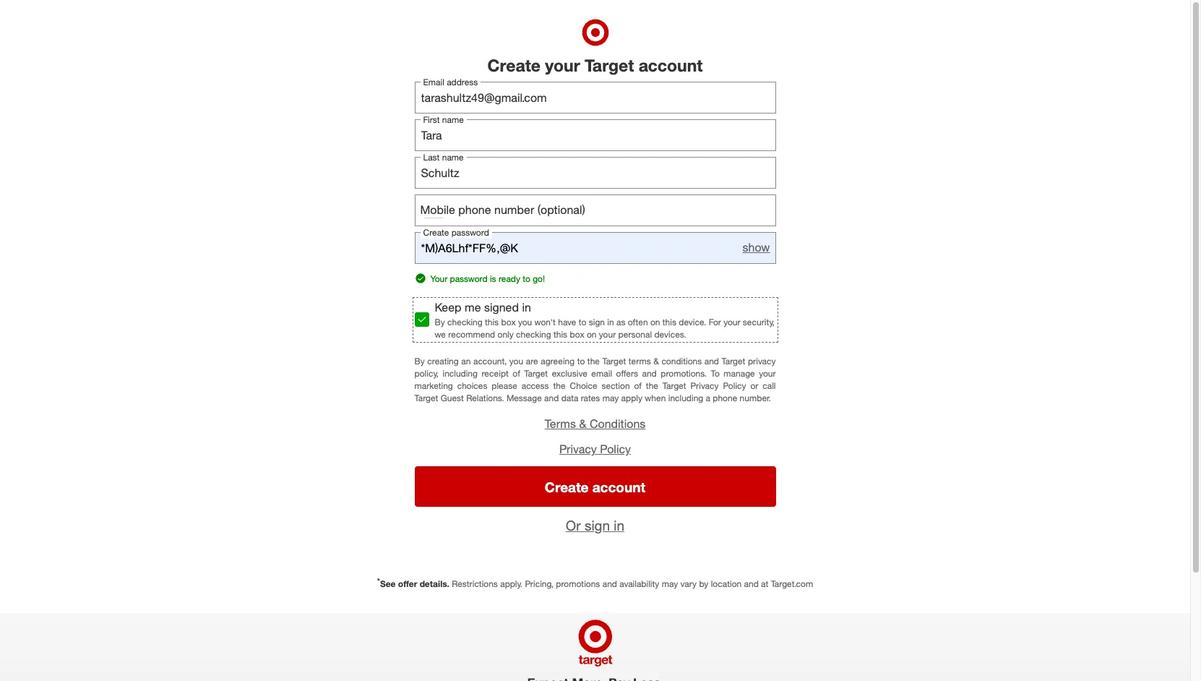 Task type: describe. For each thing, give the bounding box(es) containing it.
personal
[[619, 329, 652, 340]]

policy,
[[415, 368, 439, 379]]

recommend
[[448, 329, 495, 340]]

2 horizontal spatial the
[[646, 380, 659, 391]]

vary
[[681, 579, 697, 589]]

access
[[522, 380, 549, 391]]

marketing
[[415, 380, 453, 391]]

choice
[[570, 380, 598, 391]]

won't
[[535, 316, 556, 327]]

you inside by creating an account, you are agreeing to the target terms & conditions and target privacy policy, including receipt of target exclusive email offers and promotions. to manage your marketing choices please access the choice section of the target privacy policy or call target guest relations. message and data rates may apply when including a phone number.
[[510, 356, 524, 366]]

create account button
[[415, 466, 776, 507]]

by inside by creating an account, you are agreeing to the target terms & conditions and target privacy policy, including receipt of target exclusive email offers and promotions. to manage your marketing choices please access the choice section of the target privacy policy or call target guest relations. message and data rates may apply when including a phone number.
[[415, 356, 425, 366]]

2 horizontal spatial this
[[663, 316, 677, 327]]

offer
[[398, 579, 417, 589]]

your inside by creating an account, you are agreeing to the target terms & conditions and target privacy policy, including receipt of target exclusive email offers and promotions. to manage your marketing choices please access the choice section of the target privacy policy or call target guest relations. message and data rates may apply when including a phone number.
[[759, 368, 776, 379]]

0 vertical spatial in
[[522, 300, 531, 314]]

devices.
[[655, 329, 686, 340]]

1 vertical spatial sign
[[585, 517, 610, 534]]

privacy policy link
[[560, 442, 631, 456]]

0 horizontal spatial &
[[579, 417, 587, 431]]

sign inside keep me signed in by checking this box you won't have to sign in as often on this device. for your security, we recommend only checking this box on your personal devices.
[[589, 316, 605, 327]]

location
[[711, 579, 742, 589]]

call
[[763, 380, 776, 391]]

agreeing
[[541, 356, 575, 366]]

offers
[[616, 368, 638, 379]]

account,
[[474, 356, 507, 366]]

an
[[461, 356, 471, 366]]

at
[[761, 579, 769, 589]]

signed
[[484, 300, 519, 314]]

0 horizontal spatial the
[[553, 380, 566, 391]]

to
[[711, 368, 720, 379]]

only
[[498, 329, 514, 340]]

create account
[[545, 478, 646, 495]]

pricing,
[[525, 579, 554, 589]]

rates
[[581, 393, 600, 404]]

message
[[507, 393, 542, 404]]

to inside by creating an account, you are agreeing to the target terms & conditions and target privacy policy, including receipt of target exclusive email offers and promotions. to manage your marketing choices please access the choice section of the target privacy policy or call target guest relations. message and data rates may apply when including a phone number.
[[577, 356, 585, 366]]

apply.
[[500, 579, 523, 589]]

section
[[602, 380, 630, 391]]

0 horizontal spatial box
[[501, 316, 516, 327]]

device.
[[679, 316, 707, 327]]

often
[[628, 316, 648, 327]]

privacy inside by creating an account, you are agreeing to the target terms & conditions and target privacy policy, including receipt of target exclusive email offers and promotions. to manage your marketing choices please access the choice section of the target privacy policy or call target guest relations. message and data rates may apply when including a phone number.
[[691, 380, 719, 391]]

and down terms
[[642, 368, 657, 379]]

1 horizontal spatial including
[[669, 393, 704, 404]]

or
[[566, 517, 581, 534]]

relations.
[[466, 393, 504, 404]]

promotions.
[[661, 368, 707, 379]]

and left data
[[544, 393, 559, 404]]

your
[[431, 273, 448, 284]]

restrictions
[[452, 579, 498, 589]]

show
[[743, 240, 770, 255]]

as
[[617, 316, 626, 327]]

manage
[[724, 368, 755, 379]]

0 horizontal spatial policy
[[600, 442, 631, 456]]

show button
[[743, 239, 770, 256]]

details.
[[420, 579, 450, 589]]

1 horizontal spatial this
[[554, 329, 568, 340]]

choices
[[457, 380, 488, 391]]

ready
[[499, 273, 521, 284]]

guest
[[441, 393, 464, 404]]

number.
[[740, 393, 771, 404]]

to inside keep me signed in by checking this box you won't have to sign in as often on this device. for your security, we recommend only checking this box on your personal devices.
[[579, 316, 587, 327]]

keep
[[435, 300, 462, 314]]

terms & conditions link
[[545, 417, 646, 431]]

may inside by creating an account, you are agreeing to the target terms & conditions and target privacy policy, including receipt of target exclusive email offers and promotions. to manage your marketing choices please access the choice section of the target privacy policy or call target guest relations. message and data rates may apply when including a phone number.
[[603, 393, 619, 404]]

or
[[751, 380, 759, 391]]

availability
[[620, 579, 660, 589]]

0 horizontal spatial on
[[587, 329, 597, 340]]

0 vertical spatial on
[[651, 316, 660, 327]]

1 horizontal spatial box
[[570, 329, 585, 340]]

0 horizontal spatial this
[[485, 316, 499, 327]]

email
[[592, 368, 612, 379]]



Task type: vqa. For each thing, say whether or not it's contained in the screenshot.
the right the on
yes



Task type: locate. For each thing, give the bounding box(es) containing it.
and
[[705, 356, 719, 366], [642, 368, 657, 379], [544, 393, 559, 404], [603, 579, 617, 589], [744, 579, 759, 589]]

0 horizontal spatial may
[[603, 393, 619, 404]]

& inside by creating an account, you are agreeing to the target terms & conditions and target privacy policy, including receipt of target exclusive email offers and promotions. to manage your marketing choices please access the choice section of the target privacy policy or call target guest relations. message and data rates may apply when including a phone number.
[[654, 356, 659, 366]]

this up devices.
[[663, 316, 677, 327]]

policy down manage at the right of the page
[[723, 380, 746, 391]]

policy inside by creating an account, you are agreeing to the target terms & conditions and target privacy policy, including receipt of target exclusive email offers and promotions. to manage your marketing choices please access the choice section of the target privacy policy or call target guest relations. message and data rates may apply when including a phone number.
[[723, 380, 746, 391]]

None text field
[[415, 81, 776, 113], [415, 119, 776, 151], [415, 81, 776, 113], [415, 119, 776, 151]]

0 horizontal spatial privacy
[[560, 442, 597, 456]]

to
[[523, 273, 531, 284], [579, 316, 587, 327], [577, 356, 585, 366]]

you left are
[[510, 356, 524, 366]]

a
[[706, 393, 711, 404]]

exclusive
[[552, 368, 588, 379]]

password
[[450, 273, 488, 284]]

create for create your target account
[[488, 55, 541, 75]]

may left vary
[[662, 579, 678, 589]]

0 vertical spatial &
[[654, 356, 659, 366]]

create inside create account button
[[545, 478, 589, 495]]

1 horizontal spatial may
[[662, 579, 678, 589]]

in right signed
[[522, 300, 531, 314]]

policy down conditions
[[600, 442, 631, 456]]

0 vertical spatial privacy
[[691, 380, 719, 391]]

including down an
[[443, 368, 478, 379]]

0 horizontal spatial checking
[[448, 316, 483, 327]]

privacy
[[691, 380, 719, 391], [560, 442, 597, 456]]

you
[[518, 316, 532, 327], [510, 356, 524, 366]]

the up email
[[588, 356, 600, 366]]

the
[[588, 356, 600, 366], [553, 380, 566, 391], [646, 380, 659, 391]]

1 horizontal spatial create
[[545, 478, 589, 495]]

by
[[435, 316, 445, 327], [415, 356, 425, 366]]

or sign in
[[566, 517, 625, 534]]

None checkbox
[[415, 313, 429, 327]]

to left go!
[[523, 273, 531, 284]]

1 vertical spatial of
[[634, 380, 642, 391]]

sign left as
[[589, 316, 605, 327]]

we
[[435, 329, 446, 340]]

terms & conditions
[[545, 417, 646, 431]]

0 vertical spatial sign
[[589, 316, 605, 327]]

the down exclusive
[[553, 380, 566, 391]]

1 vertical spatial privacy
[[560, 442, 597, 456]]

*
[[377, 576, 380, 585]]

0 vertical spatial policy
[[723, 380, 746, 391]]

1 vertical spatial policy
[[600, 442, 631, 456]]

is
[[490, 273, 496, 284]]

1 horizontal spatial on
[[651, 316, 660, 327]]

conditions
[[662, 356, 702, 366]]

account inside button
[[593, 478, 646, 495]]

promotions
[[556, 579, 600, 589]]

and up to
[[705, 356, 719, 366]]

privacy down terms & conditions
[[560, 442, 597, 456]]

0 vertical spatial box
[[501, 316, 516, 327]]

this
[[485, 316, 499, 327], [663, 316, 677, 327], [554, 329, 568, 340]]

1 horizontal spatial by
[[435, 316, 445, 327]]

1 horizontal spatial &
[[654, 356, 659, 366]]

have
[[558, 316, 577, 327]]

creating
[[427, 356, 459, 366]]

apply
[[621, 393, 643, 404]]

are
[[526, 356, 538, 366]]

0 horizontal spatial by
[[415, 356, 425, 366]]

you left won't
[[518, 316, 532, 327]]

checking up recommend
[[448, 316, 483, 327]]

of up please
[[513, 368, 520, 379]]

by inside keep me signed in by checking this box you won't have to sign in as often on this device. for your security, we recommend only checking this box on your personal devices.
[[435, 316, 445, 327]]

1 vertical spatial &
[[579, 417, 587, 431]]

terms
[[629, 356, 651, 366]]

for
[[709, 316, 721, 327]]

in
[[522, 300, 531, 314], [608, 316, 614, 327], [614, 517, 625, 534]]

1 vertical spatial on
[[587, 329, 597, 340]]

including
[[443, 368, 478, 379], [669, 393, 704, 404]]

including left a at the right
[[669, 393, 704, 404]]

privacy up a at the right
[[691, 380, 719, 391]]

1 horizontal spatial of
[[634, 380, 642, 391]]

may down section
[[603, 393, 619, 404]]

this down have
[[554, 329, 568, 340]]

1 horizontal spatial checking
[[516, 329, 551, 340]]

phone
[[713, 393, 738, 404]]

1 horizontal spatial privacy
[[691, 380, 719, 391]]

0 vertical spatial to
[[523, 273, 531, 284]]

1 vertical spatial including
[[669, 393, 704, 404]]

go!
[[533, 273, 545, 284]]

0 vertical spatial of
[[513, 368, 520, 379]]

by creating an account, you are agreeing to the target terms & conditions and target privacy policy, including receipt of target exclusive email offers and promotions. to manage your marketing choices please access the choice section of the target privacy policy or call target guest relations. message and data rates may apply when including a phone number.
[[415, 356, 776, 404]]

1 vertical spatial to
[[579, 316, 587, 327]]

1 vertical spatial may
[[662, 579, 678, 589]]

you inside keep me signed in by checking this box you won't have to sign in as often on this device. for your security, we recommend only checking this box on your personal devices.
[[518, 316, 532, 327]]

None telephone field
[[415, 194, 776, 226]]

privacy policy
[[560, 442, 631, 456]]

on up email
[[587, 329, 597, 340]]

on right the often at the right of page
[[651, 316, 660, 327]]

1 horizontal spatial policy
[[723, 380, 746, 391]]

0 vertical spatial checking
[[448, 316, 483, 327]]

1 vertical spatial checking
[[516, 329, 551, 340]]

&
[[654, 356, 659, 366], [579, 417, 587, 431]]

0 vertical spatial create
[[488, 55, 541, 75]]

1 vertical spatial box
[[570, 329, 585, 340]]

0 horizontal spatial create
[[488, 55, 541, 75]]

1 vertical spatial by
[[415, 356, 425, 366]]

by
[[699, 579, 709, 589]]

keep me signed in by checking this box you won't have to sign in as often on this device. for your security, we recommend only checking this box on your personal devices.
[[435, 300, 775, 340]]

of
[[513, 368, 520, 379], [634, 380, 642, 391]]

us members only. image
[[423, 201, 444, 221]]

when
[[645, 393, 666, 404]]

by up policy,
[[415, 356, 425, 366]]

create your target account
[[488, 55, 703, 75]]

your password is ready to go!
[[431, 273, 545, 284]]

2 vertical spatial to
[[577, 356, 585, 366]]

privacy
[[748, 356, 776, 366]]

the up "when"
[[646, 380, 659, 391]]

and left the 'availability'
[[603, 579, 617, 589]]

0 horizontal spatial of
[[513, 368, 520, 379]]

of up apply on the right bottom
[[634, 380, 642, 391]]

* see offer details. restrictions apply. pricing, promotions and availability may vary by location and at target.com
[[377, 576, 813, 589]]

me
[[465, 300, 481, 314]]

terms
[[545, 417, 576, 431]]

0 vertical spatial you
[[518, 316, 532, 327]]

2 vertical spatial in
[[614, 517, 625, 534]]

0 vertical spatial including
[[443, 368, 478, 379]]

0 vertical spatial by
[[435, 316, 445, 327]]

1 vertical spatial account
[[593, 478, 646, 495]]

data
[[562, 393, 579, 404]]

box down have
[[570, 329, 585, 340]]

and left at
[[744, 579, 759, 589]]

your
[[545, 55, 580, 75], [724, 316, 741, 327], [599, 329, 616, 340], [759, 368, 776, 379]]

to up exclusive
[[577, 356, 585, 366]]

create
[[488, 55, 541, 75], [545, 478, 589, 495]]

on
[[651, 316, 660, 327], [587, 329, 597, 340]]

sign
[[589, 316, 605, 327], [585, 517, 610, 534]]

target: expect more. pay less. image
[[392, 613, 799, 681]]

to right have
[[579, 316, 587, 327]]

create for create account
[[545, 478, 589, 495]]

receipt
[[482, 368, 509, 379]]

in down create account
[[614, 517, 625, 534]]

conditions
[[590, 417, 646, 431]]

box up only
[[501, 316, 516, 327]]

checking down won't
[[516, 329, 551, 340]]

this down signed
[[485, 316, 499, 327]]

0 horizontal spatial including
[[443, 368, 478, 379]]

1 horizontal spatial the
[[588, 356, 600, 366]]

may inside the * see offer details. restrictions apply. pricing, promotions and availability may vary by location and at target.com
[[662, 579, 678, 589]]

checking
[[448, 316, 483, 327], [516, 329, 551, 340]]

by up we
[[435, 316, 445, 327]]

please
[[492, 380, 517, 391]]

0 vertical spatial may
[[603, 393, 619, 404]]

in left as
[[608, 316, 614, 327]]

target.com
[[771, 579, 813, 589]]

None text field
[[415, 157, 776, 188]]

sign right or in the left of the page
[[585, 517, 610, 534]]

policy
[[723, 380, 746, 391], [600, 442, 631, 456]]

0 vertical spatial account
[[639, 55, 703, 75]]

None password field
[[415, 232, 776, 264]]

1 vertical spatial you
[[510, 356, 524, 366]]

1 vertical spatial create
[[545, 478, 589, 495]]

may
[[603, 393, 619, 404], [662, 579, 678, 589]]

1 vertical spatial in
[[608, 316, 614, 327]]

account
[[639, 55, 703, 75], [593, 478, 646, 495]]

see
[[380, 579, 396, 589]]

target
[[585, 55, 634, 75], [603, 356, 626, 366], [722, 356, 746, 366], [524, 368, 548, 379], [663, 380, 687, 391], [415, 393, 438, 404]]

security,
[[743, 316, 775, 327]]

or sign in link
[[566, 517, 625, 534]]



